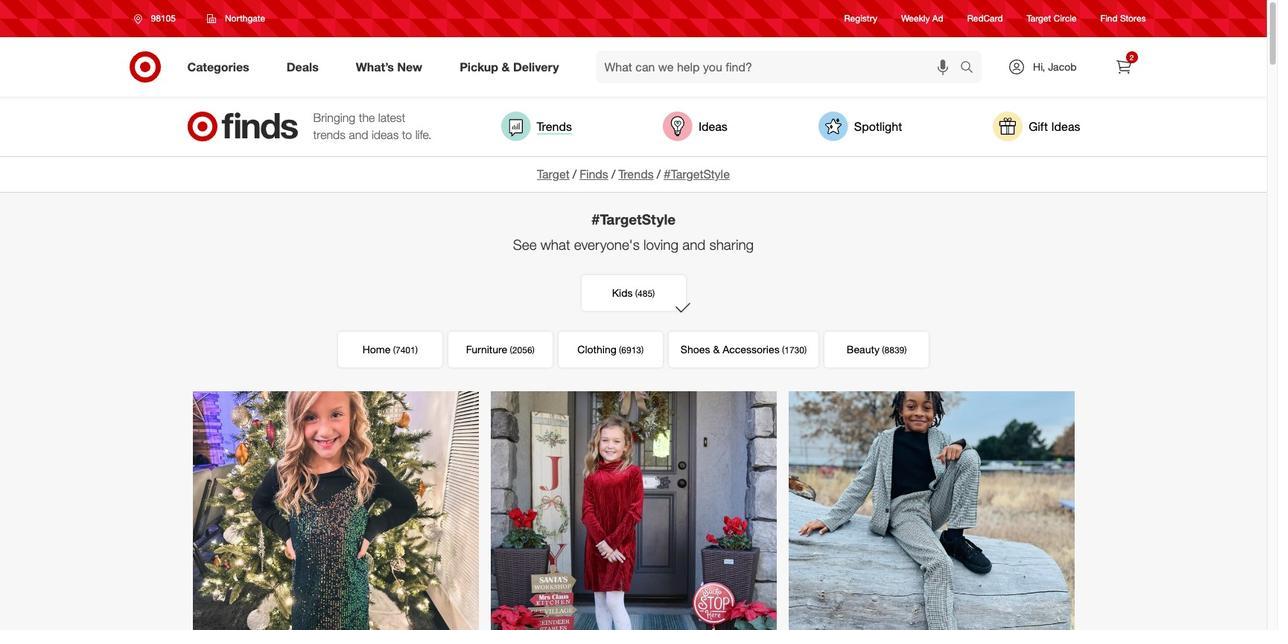 Task type: locate. For each thing, give the bounding box(es) containing it.
0 horizontal spatial trends link
[[501, 112, 572, 142]]

and down the
[[349, 127, 368, 142]]

0 horizontal spatial &
[[502, 59, 510, 74]]

( right beauty
[[882, 345, 884, 356]]

northgate button
[[197, 5, 275, 32]]

3 / from the left
[[657, 167, 661, 182]]

#targetstyle down ideas link
[[664, 167, 730, 182]]

1 ideas from the left
[[699, 119, 728, 134]]

0 horizontal spatial /
[[573, 167, 577, 182]]

1 vertical spatial and
[[682, 236, 705, 253]]

( inside kids ( 485 )
[[635, 288, 638, 299]]

/ right finds link
[[611, 167, 615, 182]]

) right kids
[[652, 288, 655, 299]]

0 vertical spatial trends
[[537, 119, 572, 134]]

1 vertical spatial &
[[713, 343, 720, 356]]

0 horizontal spatial ideas
[[699, 119, 728, 134]]

shoes
[[681, 343, 710, 356]]

) inside furniture ( 2056 )
[[532, 345, 535, 356]]

) for kids
[[652, 288, 655, 299]]

( right clothing
[[619, 345, 621, 356]]

see what everyone's loving and sharing
[[513, 236, 754, 253]]

) inside beauty ( 8839 )
[[904, 345, 907, 356]]

spotlight link
[[818, 112, 902, 142]]

)
[[652, 288, 655, 299], [415, 345, 418, 356], [532, 345, 535, 356], [641, 345, 644, 356], [804, 345, 807, 356], [904, 345, 907, 356]]

latest
[[378, 110, 405, 125]]

deals
[[287, 59, 319, 74]]

user image by @krizman_family image
[[490, 392, 776, 631]]

( for clothing
[[619, 345, 621, 356]]

target left finds link
[[537, 167, 570, 182]]

categories link
[[175, 51, 268, 83]]

ad
[[932, 13, 943, 24]]

) inside the clothing ( 6913 )
[[641, 345, 644, 356]]

& right pickup
[[502, 59, 510, 74]]

) inside kids ( 485 )
[[652, 288, 655, 299]]

0 vertical spatial &
[[502, 59, 510, 74]]

( inside the clothing ( 6913 )
[[619, 345, 621, 356]]

( right furniture
[[510, 345, 512, 356]]

) right accessories at the bottom of the page
[[804, 345, 807, 356]]

and
[[349, 127, 368, 142], [682, 236, 705, 253]]

target / finds / trends / #targetstyle
[[537, 167, 730, 182]]

ideas
[[372, 127, 399, 142]]

and inside bringing the latest trends and ideas to life.
[[349, 127, 368, 142]]

accessories
[[723, 343, 780, 356]]

beauty
[[847, 343, 880, 356]]

) right clothing
[[641, 345, 644, 356]]

0 vertical spatial target
[[1027, 13, 1051, 24]]

weekly
[[901, 13, 930, 24]]

&
[[502, 59, 510, 74], [713, 343, 720, 356]]

( right home at the bottom
[[393, 345, 395, 356]]

0 horizontal spatial target
[[537, 167, 570, 182]]

trends up the target link
[[537, 119, 572, 134]]

0 vertical spatial trends link
[[501, 112, 572, 142]]

/
[[573, 167, 577, 182], [611, 167, 615, 182], [657, 167, 661, 182]]

) right furniture
[[532, 345, 535, 356]]

) right home at the bottom
[[415, 345, 418, 356]]

#targetstyle up see what everyone's loving and sharing
[[591, 211, 676, 228]]

2 horizontal spatial /
[[657, 167, 661, 182]]

1 horizontal spatial target
[[1027, 13, 1051, 24]]

#targetstyle link
[[664, 167, 730, 182]]

hi, jacob
[[1033, 60, 1077, 73]]

1 horizontal spatial &
[[713, 343, 720, 356]]

target circle link
[[1027, 12, 1077, 25]]

the
[[359, 110, 375, 125]]

ideas up #targetstyle 'link'
[[699, 119, 728, 134]]

2 / from the left
[[611, 167, 615, 182]]

1 horizontal spatial trends link
[[618, 167, 654, 182]]

485
[[638, 288, 652, 299]]

trends link right finds link
[[618, 167, 654, 182]]

1 vertical spatial trends
[[618, 167, 654, 182]]

( inside beauty ( 8839 )
[[882, 345, 884, 356]]

trends link
[[501, 112, 572, 142], [618, 167, 654, 182]]

/ left #targetstyle 'link'
[[657, 167, 661, 182]]

2056
[[512, 345, 532, 356]]

weekly ad
[[901, 13, 943, 24]]

1 horizontal spatial and
[[682, 236, 705, 253]]

0 vertical spatial and
[[349, 127, 368, 142]]

) inside home ( 7401 )
[[415, 345, 418, 356]]

and right the loving
[[682, 236, 705, 253]]

& for accessories
[[713, 343, 720, 356]]

( right kids
[[635, 288, 638, 299]]

target
[[1027, 13, 1051, 24], [537, 167, 570, 182]]

trends
[[313, 127, 346, 142]]

1 vertical spatial target
[[537, 167, 570, 182]]

) for clothing
[[641, 345, 644, 356]]

( right accessories at the bottom of the page
[[782, 345, 784, 356]]

/ left 'finds'
[[573, 167, 577, 182]]

trends link up the target link
[[501, 112, 572, 142]]

0 horizontal spatial and
[[349, 127, 368, 142]]

target left circle
[[1027, 13, 1051, 24]]

gift
[[1029, 119, 1048, 134]]

( inside furniture ( 2056 )
[[510, 345, 512, 356]]

life.
[[415, 127, 431, 142]]

1 horizontal spatial /
[[611, 167, 615, 182]]

target link
[[537, 167, 570, 182]]

1 horizontal spatial ideas
[[1051, 119, 1080, 134]]

trends
[[537, 119, 572, 134], [618, 167, 654, 182]]

circle
[[1054, 13, 1077, 24]]

pickup & delivery
[[460, 59, 559, 74]]

gift ideas
[[1029, 119, 1080, 134]]

(
[[635, 288, 638, 299], [393, 345, 395, 356], [510, 345, 512, 356], [619, 345, 621, 356], [782, 345, 784, 356], [882, 345, 884, 356]]

#targetstyle
[[664, 167, 730, 182], [591, 211, 676, 228]]

registry
[[844, 13, 877, 24]]

& right shoes
[[713, 343, 720, 356]]

delivery
[[513, 59, 559, 74]]

target circle
[[1027, 13, 1077, 24]]

ideas right gift
[[1051, 119, 1080, 134]]

( inside home ( 7401 )
[[393, 345, 395, 356]]

hi,
[[1033, 60, 1045, 73]]

) for beauty
[[904, 345, 907, 356]]

what's new
[[356, 59, 422, 74]]

( for home
[[393, 345, 395, 356]]

1 vertical spatial trends link
[[618, 167, 654, 182]]

bringing the latest trends and ideas to life.
[[313, 110, 431, 142]]

home
[[362, 343, 391, 356]]

0 horizontal spatial trends
[[537, 119, 572, 134]]

redcard link
[[967, 12, 1003, 25]]

pickup & delivery link
[[447, 51, 578, 83]]

loving
[[644, 236, 678, 253]]

98105
[[151, 13, 176, 24]]

) right beauty
[[904, 345, 907, 356]]

ideas
[[699, 119, 728, 134], [1051, 119, 1080, 134]]

registry link
[[844, 12, 877, 25]]

kids
[[612, 287, 633, 299]]

trends right finds link
[[618, 167, 654, 182]]



Task type: vqa. For each thing, say whether or not it's contained in the screenshot.
top it
no



Task type: describe. For each thing, give the bounding box(es) containing it.
deals link
[[274, 51, 337, 83]]

northgate
[[225, 13, 265, 24]]

search button
[[953, 51, 989, 86]]

target finds image
[[187, 112, 298, 142]]

) inside the 'shoes & accessories ( 1730 )'
[[804, 345, 807, 356]]

new
[[397, 59, 422, 74]]

) for home
[[415, 345, 418, 356]]

beauty ( 8839 )
[[847, 343, 907, 356]]

1 vertical spatial #targetstyle
[[591, 211, 676, 228]]

( for kids
[[635, 288, 638, 299]]

weekly ad link
[[901, 12, 943, 25]]

1 / from the left
[[573, 167, 577, 182]]

home ( 7401 )
[[362, 343, 418, 356]]

kids ( 485 )
[[612, 287, 655, 299]]

spotlight
[[854, 119, 902, 134]]

what's
[[356, 59, 394, 74]]

what's new link
[[343, 51, 441, 83]]

jacob
[[1048, 60, 1077, 73]]

ideas link
[[663, 112, 728, 142]]

find stores
[[1100, 13, 1146, 24]]

search
[[953, 61, 989, 76]]

to
[[402, 127, 412, 142]]

2 link
[[1107, 51, 1140, 83]]

shoes & accessories ( 1730 )
[[681, 343, 807, 356]]

( for furniture
[[510, 345, 512, 356]]

and for trends
[[349, 127, 368, 142]]

7401
[[395, 345, 415, 356]]

2 ideas from the left
[[1051, 119, 1080, 134]]

categories
[[187, 59, 249, 74]]

clothing
[[577, 343, 616, 356]]

gift ideas link
[[993, 112, 1080, 142]]

& for delivery
[[502, 59, 510, 74]]

( inside the 'shoes & accessories ( 1730 )'
[[782, 345, 784, 356]]

target for target circle
[[1027, 13, 1051, 24]]

1730
[[784, 345, 804, 356]]

sharing
[[709, 236, 754, 253]]

see
[[513, 236, 537, 253]]

2
[[1130, 53, 1134, 62]]

) for furniture
[[532, 345, 535, 356]]

clothing ( 6913 )
[[577, 343, 644, 356]]

What can we help you find? suggestions appear below search field
[[595, 51, 964, 83]]

1 horizontal spatial trends
[[618, 167, 654, 182]]

target for target / finds / trends / #targetstyle
[[537, 167, 570, 182]]

98105 button
[[124, 5, 191, 32]]

find stores link
[[1100, 12, 1146, 25]]

finds
[[580, 167, 608, 182]]

redcard
[[967, 13, 1003, 24]]

find
[[1100, 13, 1118, 24]]

what
[[541, 236, 570, 253]]

6913
[[621, 345, 641, 356]]

( for beauty
[[882, 345, 884, 356]]

pickup
[[460, 59, 498, 74]]

furniture
[[466, 343, 507, 356]]

furniture ( 2056 )
[[466, 343, 535, 356]]

everyone's
[[574, 236, 640, 253]]

8839
[[884, 345, 904, 356]]

finds link
[[580, 167, 608, 182]]

0 vertical spatial #targetstyle
[[664, 167, 730, 182]]

user image by @purebeauty85 image
[[788, 392, 1074, 631]]

and for loving
[[682, 236, 705, 253]]

user image by @genna_faith image
[[193, 392, 479, 631]]

bringing
[[313, 110, 355, 125]]

stores
[[1120, 13, 1146, 24]]



